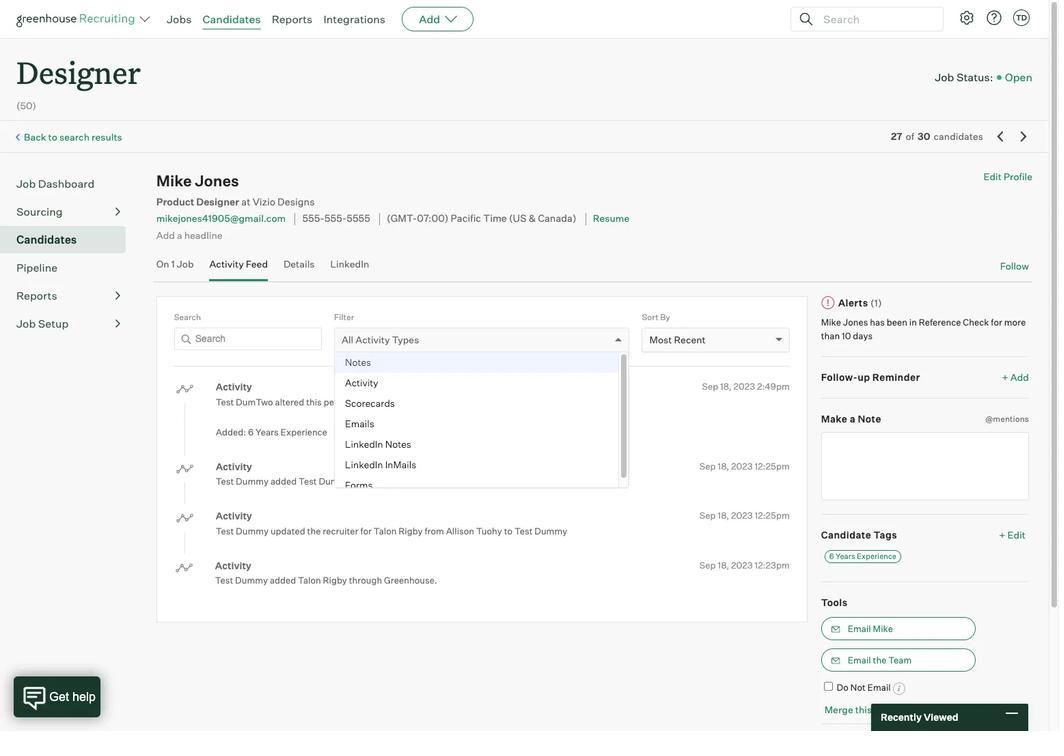 Task type: describe. For each thing, give the bounding box(es) containing it.
+ for + add
[[1002, 372, 1008, 383]]

follow-
[[821, 372, 858, 383]]

@mentions link
[[986, 412, 1029, 426]]

merge
[[825, 704, 853, 716]]

a for add
[[177, 229, 182, 241]]

most
[[650, 334, 672, 346]]

pipeline
[[16, 261, 58, 275]]

job dashboard
[[16, 177, 94, 191]]

1 vertical spatial experience
[[857, 552, 897, 561]]

merge this candidate link
[[825, 704, 919, 716]]

emails
[[345, 418, 374, 430]]

1 horizontal spatial to
[[504, 526, 513, 537]]

results
[[92, 131, 122, 143]]

make
[[821, 413, 848, 425]]

setup
[[38, 317, 69, 331]]

jones for mike jones product designer at vizio designs
[[195, 172, 239, 190]]

job dashboard link
[[16, 176, 120, 192]]

recently
[[881, 712, 922, 724]]

1 vertical spatial candidates
[[16, 233, 77, 247]]

6 years experience
[[829, 552, 897, 561]]

for inside mike jones has been in reference check for more than 10 days
[[991, 317, 1002, 328]]

has
[[870, 317, 885, 328]]

activity feed link
[[209, 258, 268, 278]]

(us
[[509, 213, 527, 225]]

tools
[[821, 597, 848, 609]]

1 horizontal spatial the
[[369, 476, 383, 487]]

days
[[853, 330, 873, 341]]

linkedin inmails
[[345, 459, 416, 471]]

jones for mike jones has been in reference check for more than 10 days
[[843, 317, 868, 328]]

edit profile link
[[984, 171, 1033, 183]]

sep 18, 2023 12:25pm for test dummy added test dumtwo as the coordinator for talon rigby
[[700, 461, 790, 472]]

dashboard
[[38, 177, 94, 191]]

linkedin notes option
[[335, 435, 619, 455]]

been
[[887, 317, 908, 328]]

5555
[[347, 213, 370, 225]]

at
[[241, 196, 250, 209]]

search
[[59, 131, 90, 143]]

linkedin for linkedin inmails
[[345, 459, 383, 471]]

all activity types
[[342, 334, 419, 346]]

scorecards option
[[335, 394, 619, 414]]

recently viewed
[[881, 712, 958, 724]]

sourcing link
[[16, 204, 120, 220]]

headline
[[184, 229, 223, 241]]

designer inside mike jones product designer at vizio designs
[[196, 196, 239, 209]]

tags
[[874, 530, 897, 541]]

mikejones41905@gmail.com
[[156, 213, 286, 224]]

0 vertical spatial talon
[[448, 476, 471, 487]]

candidate tags
[[821, 530, 897, 541]]

2 vertical spatial for
[[360, 526, 372, 537]]

merge this candidate
[[825, 704, 919, 716]]

18, for test dummy updated the recruiter for talon rigby from allison tuohy to test dummy
[[718, 511, 729, 521]]

a for make
[[850, 413, 856, 425]]

notes inside linkedin notes option
[[385, 439, 411, 450]]

+ add link
[[1002, 371, 1029, 384]]

td button
[[1013, 10, 1030, 26]]

job right 1
[[177, 258, 194, 270]]

mike jones product designer at vizio designs
[[156, 172, 315, 209]]

from
[[425, 526, 444, 537]]

1 vertical spatial candidates link
[[16, 232, 120, 248]]

job for job dashboard
[[16, 177, 36, 191]]

inmails
[[385, 459, 416, 471]]

1 horizontal spatial talon
[[374, 526, 397, 537]]

&
[[529, 213, 536, 225]]

1 horizontal spatial this
[[855, 704, 872, 716]]

by
[[660, 312, 670, 322]]

allison
[[446, 526, 474, 537]]

recruiter
[[323, 526, 358, 537]]

integrations
[[323, 12, 386, 26]]

most recent
[[650, 334, 706, 346]]

job status:
[[935, 70, 993, 84]]

greenhouse recruiting image
[[16, 11, 139, 27]]

2023 for test dummy added test dumtwo as the coordinator for talon rigby
[[731, 461, 753, 472]]

dummy for test dummy added test dumtwo as the coordinator for talon rigby
[[236, 476, 269, 487]]

sort
[[642, 312, 658, 322]]

test dumtwo altered this person's tags:
[[216, 397, 382, 408]]

0 horizontal spatial the
[[307, 526, 321, 537]]

add button
[[402, 7, 474, 31]]

designer link
[[16, 38, 141, 95]]

product
[[156, 196, 194, 209]]

0 vertical spatial to
[[48, 131, 57, 143]]

mike for mike jones has been in reference check for more than 10 days
[[821, 317, 841, 328]]

make a note
[[821, 413, 881, 425]]

tuohy
[[476, 526, 502, 537]]

back
[[24, 131, 46, 143]]

add a headline
[[156, 229, 223, 241]]

0 horizontal spatial dumtwo
[[236, 397, 273, 408]]

than
[[821, 330, 840, 341]]

test for test dumtwo altered this person's tags:
[[216, 397, 234, 408]]

alerts
[[838, 297, 868, 309]]

in
[[909, 317, 917, 328]]

updated
[[271, 526, 305, 537]]

through
[[349, 575, 382, 586]]

1 vertical spatial edit
[[1008, 530, 1026, 541]]

forms
[[345, 480, 373, 491]]

types
[[392, 334, 419, 346]]

1 vertical spatial search text field
[[174, 328, 322, 351]]

1 horizontal spatial reports link
[[272, 12, 313, 26]]

job for job status:
[[935, 70, 954, 84]]

open
[[1005, 70, 1033, 84]]

+ edit link
[[996, 526, 1029, 545]]

follow-up reminder
[[821, 372, 920, 383]]

reminder
[[873, 372, 920, 383]]

2 vertical spatial rigby
[[323, 575, 347, 586]]

on 1 job
[[156, 258, 194, 270]]

not
[[850, 683, 866, 694]]

mike for mike jones product designer at vizio designs
[[156, 172, 192, 190]]

forms option
[[335, 476, 619, 496]]

all
[[342, 334, 353, 346]]

altered
[[275, 397, 304, 408]]

added for test
[[271, 476, 297, 487]]

most recent option
[[650, 334, 706, 346]]

status:
[[957, 70, 993, 84]]

mikejones41905@gmail.com link
[[156, 213, 286, 224]]

1 vertical spatial years
[[836, 552, 855, 561]]

(1)
[[871, 297, 882, 309]]

sep 18, 2023 2:49pm
[[702, 381, 790, 392]]

test dummy added test dumtwo as the coordinator for talon rigby
[[216, 476, 498, 487]]

notes inside notes option
[[345, 357, 371, 368]]

email for email the team
[[848, 655, 871, 666]]

0 vertical spatial years
[[256, 427, 279, 438]]

2:49pm
[[757, 381, 790, 392]]

12:25pm for test dummy added test dumtwo as the coordinator for talon rigby
[[755, 461, 790, 472]]

555-555-5555
[[302, 213, 370, 225]]

1 horizontal spatial reports
[[272, 12, 313, 26]]

+ add
[[1002, 372, 1029, 383]]

0 horizontal spatial talon
[[298, 575, 321, 586]]

resume
[[593, 213, 630, 224]]



Task type: vqa. For each thing, say whether or not it's contained in the screenshot.
Notes
yes



Task type: locate. For each thing, give the bounding box(es) containing it.
0 horizontal spatial mike
[[156, 172, 192, 190]]

0 vertical spatial notes
[[345, 357, 371, 368]]

jobs
[[167, 12, 192, 26]]

1 vertical spatial sep 18, 2023 12:25pm
[[700, 511, 790, 521]]

@mentions
[[986, 414, 1029, 424]]

1 horizontal spatial mike
[[821, 317, 841, 328]]

designer down greenhouse recruiting image
[[16, 52, 141, 92]]

1 vertical spatial reports link
[[16, 288, 120, 304]]

more
[[1004, 317, 1026, 328]]

2 vertical spatial the
[[873, 655, 887, 666]]

Search text field
[[820, 9, 931, 29], [174, 328, 322, 351]]

activity option
[[335, 373, 619, 394]]

0 vertical spatial rigby
[[473, 476, 498, 487]]

talon down linkedin inmails option
[[448, 476, 471, 487]]

2 horizontal spatial rigby
[[473, 476, 498, 487]]

0 vertical spatial for
[[991, 317, 1002, 328]]

candidates link down the sourcing link
[[16, 232, 120, 248]]

1 vertical spatial to
[[504, 526, 513, 537]]

linkedin up the "as"
[[345, 459, 383, 471]]

linkedin for linkedin notes
[[345, 439, 383, 450]]

linkedin for linkedin link
[[330, 258, 369, 270]]

jones
[[195, 172, 239, 190], [843, 317, 868, 328]]

1 555- from the left
[[302, 213, 324, 225]]

talon right recruiter
[[374, 526, 397, 537]]

test dummy updated the recruiter for talon rigby from allison tuohy to test dummy
[[216, 526, 567, 537]]

0 horizontal spatial candidates
[[16, 233, 77, 247]]

linkedin inmails option
[[335, 455, 619, 476]]

Do Not Email checkbox
[[824, 683, 833, 692]]

0 vertical spatial email
[[848, 624, 871, 635]]

list box containing notes
[[335, 353, 629, 496]]

candidates down sourcing
[[16, 233, 77, 247]]

linkedin inside linkedin notes option
[[345, 439, 383, 450]]

1 vertical spatial designer
[[196, 196, 239, 209]]

linkedin notes
[[345, 439, 411, 450]]

linkedin link
[[330, 258, 369, 278]]

email right not
[[868, 683, 891, 694]]

edit
[[984, 171, 1002, 183], [1008, 530, 1026, 541]]

mike up the 'email the team'
[[873, 624, 893, 635]]

the inside button
[[873, 655, 887, 666]]

jones inside mike jones product designer at vizio designs
[[195, 172, 239, 190]]

0 horizontal spatial search text field
[[174, 328, 322, 351]]

0 horizontal spatial notes
[[345, 357, 371, 368]]

add
[[419, 12, 440, 26], [156, 229, 175, 241], [1011, 372, 1029, 383]]

18, for test dummy added test dumtwo as the coordinator for talon rigby
[[718, 461, 729, 472]]

email mike
[[848, 624, 893, 635]]

1 vertical spatial notes
[[385, 439, 411, 450]]

jobs link
[[167, 12, 192, 26]]

0 vertical spatial this
[[306, 397, 322, 408]]

0 vertical spatial reports link
[[272, 12, 313, 26]]

555- up linkedin link
[[324, 213, 347, 225]]

0 horizontal spatial edit
[[984, 171, 1002, 183]]

jones up days
[[843, 317, 868, 328]]

1 horizontal spatial candidates link
[[203, 12, 261, 26]]

dummy for test dummy added talon rigby through greenhouse.
[[235, 575, 268, 586]]

experience down test dumtwo altered this person's tags:
[[281, 427, 327, 438]]

follow
[[1000, 260, 1029, 272]]

0 horizontal spatial for
[[360, 526, 372, 537]]

time
[[483, 213, 507, 225]]

0 vertical spatial 12:25pm
[[755, 461, 790, 472]]

mike inside mike jones has been in reference check for more than 10 days
[[821, 317, 841, 328]]

dumtwo left the "as"
[[319, 476, 356, 487]]

1 vertical spatial 6
[[829, 552, 834, 561]]

dummy
[[236, 476, 269, 487], [236, 526, 269, 537], [535, 526, 567, 537], [235, 575, 268, 586]]

back to search results
[[24, 131, 122, 143]]

sep for test dummy updated the recruiter for talon rigby from allison tuohy to test dummy
[[700, 511, 716, 521]]

add for add a headline
[[156, 229, 175, 241]]

2 vertical spatial linkedin
[[345, 459, 383, 471]]

1 horizontal spatial search text field
[[820, 9, 931, 29]]

added
[[271, 476, 297, 487], [270, 575, 296, 586]]

edit profile
[[984, 171, 1033, 183]]

job left setup at the left of page
[[16, 317, 36, 331]]

rigby left through
[[323, 575, 347, 586]]

0 vertical spatial mike
[[156, 172, 192, 190]]

sep 18, 2023 12:25pm for test dummy updated the recruiter for talon rigby from allison tuohy to test dummy
[[700, 511, 790, 521]]

1 horizontal spatial years
[[836, 552, 855, 561]]

linkedin inside linkedin inmails option
[[345, 459, 383, 471]]

0 vertical spatial the
[[369, 476, 383, 487]]

add for add
[[419, 12, 440, 26]]

test for test dummy updated the recruiter for talon rigby from allison tuohy to test dummy
[[216, 526, 234, 537]]

2 horizontal spatial for
[[991, 317, 1002, 328]]

1 vertical spatial +
[[999, 530, 1006, 541]]

1 vertical spatial for
[[435, 476, 447, 487]]

job left status:
[[935, 70, 954, 84]]

details
[[284, 258, 315, 270]]

email mike button
[[821, 618, 976, 641]]

None text field
[[821, 433, 1029, 501]]

job
[[935, 70, 954, 84], [16, 177, 36, 191], [177, 258, 194, 270], [16, 317, 36, 331]]

for right coordinator
[[435, 476, 447, 487]]

on 1 job link
[[156, 258, 194, 278]]

talon
[[448, 476, 471, 487], [374, 526, 397, 537], [298, 575, 321, 586]]

mike inside mike jones product designer at vizio designs
[[156, 172, 192, 190]]

18, for test dummy added talon rigby through greenhouse.
[[718, 560, 729, 571]]

this right altered
[[306, 397, 322, 408]]

0 horizontal spatial reports link
[[16, 288, 120, 304]]

the
[[369, 476, 383, 487], [307, 526, 321, 537], [873, 655, 887, 666]]

2 555- from the left
[[324, 213, 347, 225]]

1 vertical spatial email
[[848, 655, 871, 666]]

1 horizontal spatial dumtwo
[[319, 476, 356, 487]]

a left note
[[850, 413, 856, 425]]

added: 6 years experience
[[216, 427, 327, 438]]

1 horizontal spatial edit
[[1008, 530, 1026, 541]]

0 vertical spatial reports
[[272, 12, 313, 26]]

the right the "as"
[[369, 476, 383, 487]]

1 horizontal spatial notes
[[385, 439, 411, 450]]

0 vertical spatial search text field
[[820, 9, 931, 29]]

2 12:25pm from the top
[[755, 511, 790, 521]]

1 vertical spatial reports
[[16, 289, 57, 303]]

integrations link
[[323, 12, 386, 26]]

candidates
[[934, 131, 983, 142]]

emails option
[[335, 414, 619, 435]]

configure image
[[959, 10, 975, 26]]

experience down tags at the bottom right
[[857, 552, 897, 561]]

0 vertical spatial 6
[[248, 427, 254, 438]]

as
[[358, 476, 367, 487]]

1 vertical spatial linkedin
[[345, 439, 383, 450]]

years down candidate on the right of the page
[[836, 552, 855, 561]]

1 vertical spatial rigby
[[399, 526, 423, 537]]

0 horizontal spatial jones
[[195, 172, 239, 190]]

do not email
[[837, 683, 891, 694]]

canada)
[[538, 213, 576, 225]]

add inside popup button
[[419, 12, 440, 26]]

1 vertical spatial the
[[307, 526, 321, 537]]

0 horizontal spatial 6
[[248, 427, 254, 438]]

dumtwo up added: 6 years experience
[[236, 397, 273, 408]]

on
[[156, 258, 169, 270]]

the left team
[[873, 655, 887, 666]]

sourcing
[[16, 205, 63, 219]]

0 horizontal spatial years
[[256, 427, 279, 438]]

test for test dummy added talon rigby through greenhouse.
[[215, 575, 233, 586]]

rigby down linkedin inmails option
[[473, 476, 498, 487]]

linkedin down emails
[[345, 439, 383, 450]]

1 horizontal spatial a
[[850, 413, 856, 425]]

follow link
[[1000, 260, 1029, 273]]

linkedin down 5555
[[330, 258, 369, 270]]

job setup
[[16, 317, 69, 331]]

test
[[216, 397, 234, 408], [216, 476, 234, 487], [299, 476, 317, 487], [216, 526, 234, 537], [514, 526, 533, 537], [215, 575, 233, 586]]

1 12:25pm from the top
[[755, 461, 790, 472]]

0 vertical spatial +
[[1002, 372, 1008, 383]]

10
[[842, 330, 851, 341]]

2 vertical spatial talon
[[298, 575, 321, 586]]

reference
[[919, 317, 961, 328]]

rigby left from
[[399, 526, 423, 537]]

jones up mikejones41905@gmail.com link
[[195, 172, 239, 190]]

0 horizontal spatial rigby
[[323, 575, 347, 586]]

1
[[171, 258, 175, 270]]

0 vertical spatial candidates link
[[203, 12, 261, 26]]

alerts (1)
[[838, 297, 882, 309]]

to right tuohy
[[504, 526, 513, 537]]

2023
[[734, 381, 755, 392], [731, 461, 753, 472], [731, 511, 753, 521], [731, 560, 753, 571]]

scorecards
[[345, 398, 395, 409]]

dumtwo
[[236, 397, 273, 408], [319, 476, 356, 487]]

jones inside mike jones has been in reference check for more than 10 days
[[843, 317, 868, 328]]

2 horizontal spatial talon
[[448, 476, 471, 487]]

a left headline
[[177, 229, 182, 241]]

do
[[837, 683, 849, 694]]

this down do not email
[[855, 704, 872, 716]]

None field
[[342, 329, 345, 352]]

sort by
[[642, 312, 670, 322]]

job up sourcing
[[16, 177, 36, 191]]

coordinator
[[385, 476, 433, 487]]

candidates link right "jobs"
[[203, 12, 261, 26]]

1 horizontal spatial add
[[419, 12, 440, 26]]

mike
[[156, 172, 192, 190], [821, 317, 841, 328], [873, 624, 893, 635]]

activity
[[209, 258, 244, 270], [356, 334, 390, 346], [345, 377, 378, 389], [216, 381, 252, 393], [216, 461, 252, 473], [216, 511, 252, 522], [215, 560, 251, 572]]

2 vertical spatial mike
[[873, 624, 893, 635]]

1 horizontal spatial candidates
[[203, 12, 261, 26]]

1 horizontal spatial experience
[[857, 552, 897, 561]]

reports down pipeline
[[16, 289, 57, 303]]

candidates right "jobs"
[[203, 12, 261, 26]]

list box
[[335, 353, 629, 496]]

viewed
[[924, 712, 958, 724]]

2 vertical spatial email
[[868, 683, 891, 694]]

27
[[891, 131, 902, 142]]

email for email mike
[[848, 624, 871, 635]]

2 horizontal spatial the
[[873, 655, 887, 666]]

sep 18, 2023 12:25pm
[[700, 461, 790, 472], [700, 511, 790, 521]]

0 vertical spatial a
[[177, 229, 182, 241]]

2023 for test dummy added talon rigby through greenhouse.
[[731, 560, 753, 571]]

0 vertical spatial linkedin
[[330, 258, 369, 270]]

sep for test dummy added talon rigby through greenhouse.
[[700, 560, 716, 571]]

2023 for test dummy updated the recruiter for talon rigby from allison tuohy to test dummy
[[731, 511, 753, 521]]

1 horizontal spatial rigby
[[399, 526, 423, 537]]

6
[[248, 427, 254, 438], [829, 552, 834, 561]]

1 vertical spatial talon
[[374, 526, 397, 537]]

notes option
[[335, 353, 619, 373]]

1 vertical spatial jones
[[843, 317, 868, 328]]

test for test dummy added test dumtwo as the coordinator for talon rigby
[[216, 476, 234, 487]]

1 sep 18, 2023 12:25pm from the top
[[700, 461, 790, 472]]

6 right added: on the bottom left
[[248, 427, 254, 438]]

team
[[888, 655, 912, 666]]

dummy for test dummy updated the recruiter for talon rigby from allison tuohy to test dummy
[[236, 526, 269, 537]]

0 horizontal spatial reports
[[16, 289, 57, 303]]

details link
[[284, 258, 315, 278]]

added down updated
[[270, 575, 296, 586]]

2 vertical spatial add
[[1011, 372, 1029, 383]]

added for talon
[[270, 575, 296, 586]]

555- down designs in the top of the page
[[302, 213, 324, 225]]

0 vertical spatial experience
[[281, 427, 327, 438]]

mike up "than"
[[821, 317, 841, 328]]

check
[[963, 317, 989, 328]]

1 horizontal spatial designer
[[196, 196, 239, 209]]

mike inside button
[[873, 624, 893, 635]]

email up not
[[848, 655, 871, 666]]

07:00)
[[417, 213, 449, 225]]

sep for test dummy added test dumtwo as the coordinator for talon rigby
[[700, 461, 716, 472]]

1 vertical spatial mike
[[821, 317, 841, 328]]

reports left integrations link
[[272, 12, 313, 26]]

0 horizontal spatial candidates link
[[16, 232, 120, 248]]

candidate
[[874, 704, 919, 716]]

to
[[48, 131, 57, 143], [504, 526, 513, 537]]

to right back
[[48, 131, 57, 143]]

0 vertical spatial jones
[[195, 172, 239, 190]]

0 horizontal spatial a
[[177, 229, 182, 241]]

+
[[1002, 372, 1008, 383], [999, 530, 1006, 541]]

6 down candidate on the right of the page
[[829, 552, 834, 561]]

mike up the product
[[156, 172, 192, 190]]

(gmt-
[[387, 213, 417, 225]]

job for job setup
[[16, 317, 36, 331]]

rigby
[[473, 476, 498, 487], [399, 526, 423, 537], [323, 575, 347, 586]]

0 horizontal spatial to
[[48, 131, 57, 143]]

for right recruiter
[[360, 526, 372, 537]]

0 vertical spatial candidates
[[203, 12, 261, 26]]

candidate
[[821, 530, 871, 541]]

0 vertical spatial add
[[419, 12, 440, 26]]

1 vertical spatial this
[[855, 704, 872, 716]]

1 vertical spatial dumtwo
[[319, 476, 356, 487]]

0 horizontal spatial this
[[306, 397, 322, 408]]

experience
[[281, 427, 327, 438], [857, 552, 897, 561]]

years right added: on the bottom left
[[256, 427, 279, 438]]

email up the 'email the team'
[[848, 624, 871, 635]]

0 horizontal spatial experience
[[281, 427, 327, 438]]

designs
[[278, 196, 315, 209]]

added up updated
[[271, 476, 297, 487]]

0 vertical spatial dumtwo
[[236, 397, 273, 408]]

1 vertical spatial add
[[156, 229, 175, 241]]

30
[[918, 131, 930, 142]]

feed
[[246, 258, 268, 270]]

the right updated
[[307, 526, 321, 537]]

test dummy added talon rigby through greenhouse.
[[215, 575, 437, 586]]

1 horizontal spatial for
[[435, 476, 447, 487]]

+ for + edit
[[999, 530, 1006, 541]]

+ edit
[[999, 530, 1026, 541]]

designer
[[16, 52, 141, 92], [196, 196, 239, 209]]

notes up inmails
[[385, 439, 411, 450]]

reports link up job setup link
[[16, 288, 120, 304]]

2 horizontal spatial add
[[1011, 372, 1029, 383]]

for left more
[[991, 317, 1002, 328]]

1 vertical spatial 12:25pm
[[755, 511, 790, 521]]

12:25pm for test dummy updated the recruiter for talon rigby from allison tuohy to test dummy
[[755, 511, 790, 521]]

0 vertical spatial designer
[[16, 52, 141, 92]]

2 sep 18, 2023 12:25pm from the top
[[700, 511, 790, 521]]

recent
[[674, 334, 706, 346]]

sep 18, 2023 12:23pm
[[700, 560, 790, 571]]

1 horizontal spatial jones
[[843, 317, 868, 328]]

notes down all
[[345, 357, 371, 368]]

1 horizontal spatial 6
[[829, 552, 834, 561]]

designer up mikejones41905@gmail.com link
[[196, 196, 239, 209]]

reports link left integrations link
[[272, 12, 313, 26]]

talon down updated
[[298, 575, 321, 586]]

activity inside option
[[345, 377, 378, 389]]



